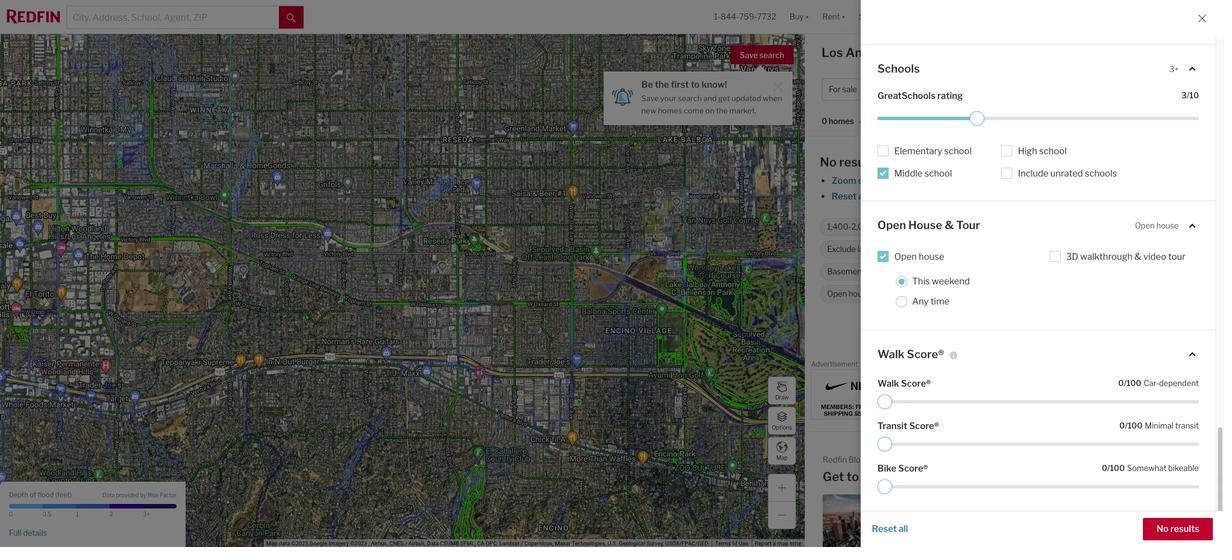 Task type: locate. For each thing, give the bounding box(es) containing it.
buildings up no results button on the bottom of the page
[[1159, 503, 1190, 511]]

1 vertical spatial results
[[1171, 524, 1200, 535]]

& right on
[[945, 219, 954, 232]]

map region
[[0, 20, 846, 548]]

depth
[[9, 491, 28, 499]]

report inside button
[[1194, 362, 1211, 369]]

terms of use link
[[716, 541, 749, 547]]

1 vertical spatial search
[[678, 94, 702, 103]]

/100
[[1125, 379, 1142, 388], [1126, 421, 1143, 431], [1108, 464, 1126, 473]]

options button
[[768, 407, 796, 435]]

& left video
[[1135, 251, 1142, 262]]

hoa up to $250/month
[[1054, 222, 1139, 232]]

all down 'out'
[[859, 191, 868, 202]]

1 walk score® from the top
[[878, 348, 945, 361]]

0 up 13
[[1102, 464, 1108, 473]]

ca up koreatown at the right bottom of the page
[[974, 470, 992, 484]]

1 walk from the top
[[878, 348, 905, 361]]

angeles, inside discover 14 koreatown apartment buildings in los angeles, ca
[[904, 527, 933, 536]]

redfin up the get at the bottom of page
[[823, 455, 847, 465]]

1 vertical spatial no
[[1157, 524, 1169, 535]]

filters left the below
[[991, 191, 1015, 202]]

0 horizontal spatial open house
[[895, 251, 945, 262]]

save up new
[[642, 94, 659, 103]]

airbus, right ,
[[371, 541, 388, 547]]

filters left or
[[870, 191, 895, 202]]

walk
[[878, 348, 905, 361], [878, 379, 900, 389]]

0 vertical spatial your
[[661, 94, 677, 103]]

somewhat
[[1128, 464, 1167, 473]]

1 horizontal spatial buildings
[[1159, 503, 1190, 511]]

more right read
[[1176, 456, 1198, 466]]

house up view
[[919, 251, 945, 262]]

ca down 14
[[935, 527, 945, 536]]

report left a
[[755, 541, 772, 547]]

1 vertical spatial walk score®
[[878, 379, 931, 389]]

2 horizontal spatial homes
[[1095, 191, 1124, 202]]

2 vertical spatial homes
[[1095, 191, 1124, 202]]

walk score® down redfin link at the right
[[878, 348, 945, 361]]

cnes
[[390, 541, 404, 547]]

0 horizontal spatial data
[[102, 492, 115, 499]]

the
[[655, 79, 670, 90], [716, 106, 728, 115], [1103, 513, 1115, 521]]

ca down neighborhood
[[1127, 532, 1137, 541]]

search inside 'save search' button
[[760, 50, 785, 60]]

1 vertical spatial house
[[919, 251, 945, 262]]

weekend
[[932, 276, 971, 287], [888, 289, 922, 299]]

1,400-
[[828, 222, 852, 232]]

first
[[671, 79, 689, 90]]

1 horizontal spatial apartment
[[1119, 503, 1157, 511]]

ca
[[900, 45, 918, 60], [974, 470, 992, 484], [935, 527, 945, 536], [1127, 532, 1137, 541], [477, 541, 485, 547]]

1 horizontal spatial &
[[1135, 251, 1142, 262]]

score® for walk
[[902, 379, 931, 389]]

homes inside save your search and get updated when new homes come on the market.
[[658, 106, 683, 115]]

open house up view
[[895, 251, 945, 262]]

google
[[310, 541, 327, 547]]

land
[[858, 245, 874, 254]]

below
[[1017, 191, 1042, 202]]

all
[[859, 191, 868, 202], [899, 524, 909, 535]]

google image
[[3, 533, 40, 548]]

0 vertical spatial house
[[1157, 221, 1180, 231]]

homes
[[658, 106, 683, 115], [829, 117, 854, 126], [1095, 191, 1124, 202]]

price button
[[883, 78, 931, 101]]

no right neighborhood
[[1157, 524, 1169, 535]]

walk score® up "transit score®"
[[878, 379, 931, 389]]

survey,
[[647, 541, 664, 547]]

score®
[[907, 348, 945, 361], [902, 379, 931, 389], [910, 421, 940, 432], [899, 464, 929, 474]]

None range field
[[878, 111, 1200, 126], [878, 395, 1200, 409], [878, 437, 1200, 452], [878, 480, 1200, 494], [878, 111, 1200, 126], [878, 395, 1200, 409], [878, 437, 1200, 452], [878, 480, 1200, 494]]

2 vertical spatial /100
[[1108, 464, 1126, 473]]

apartment inside 13 top apartment buildings in the hollywood neighborhood of los angeles, ca
[[1119, 503, 1157, 511]]

1 horizontal spatial in
[[1096, 513, 1102, 521]]

map down options
[[777, 454, 788, 461]]

0 horizontal spatial map
[[267, 541, 278, 547]]

high school
[[1019, 146, 1067, 157]]

type
[[966, 85, 983, 94]]

2,000
[[852, 222, 874, 232]]

search down 7732
[[760, 50, 785, 60]]

save search
[[740, 50, 785, 60]]

apartment down discover
[[904, 517, 941, 526]]

1 vertical spatial save
[[642, 94, 659, 103]]

in inside 13 top apartment buildings in the hollywood neighborhood of los angeles, ca
[[1096, 513, 1102, 521]]

save down 759-
[[740, 50, 758, 60]]

report
[[1194, 362, 1211, 369], [755, 541, 772, 547]]

reset down know
[[872, 524, 897, 535]]

/100 left somewhat
[[1108, 464, 1126, 473]]

/100 for bike score®
[[1108, 464, 1126, 473]]

view
[[915, 267, 932, 277]]

no inside button
[[1157, 524, 1169, 535]]

homes inside zoom out reset all filters or remove one of your filters below to see more homes
[[1095, 191, 1124, 202]]

weekend down this
[[888, 289, 922, 299]]

school right "high" on the right top of the page
[[1040, 146, 1067, 157]]

1 horizontal spatial your
[[970, 191, 989, 202]]

advertisement
[[812, 360, 858, 369]]

data left the "csumb"
[[427, 541, 439, 547]]

1 horizontal spatial airbus,
[[409, 541, 426, 547]]

school down elementary school
[[925, 168, 953, 179]]

1 ©2023 from the left
[[291, 541, 308, 547]]

draw button
[[768, 377, 796, 405]]

get to know los angeles, ca
[[823, 470, 992, 484]]

no results
[[820, 155, 880, 169], [1157, 524, 1200, 535]]

1 / from the left
[[405, 541, 407, 547]]

0 horizontal spatial apartment
[[904, 517, 941, 526]]

to left 'see'
[[1044, 191, 1053, 202]]

in inside discover 14 koreatown apartment buildings in los angeles, ca
[[976, 517, 982, 526]]

price
[[891, 85, 910, 94]]

reset inside button
[[872, 524, 897, 535]]

0 horizontal spatial search
[[678, 94, 702, 103]]

score® for transit
[[910, 421, 940, 432]]

redfin right on
[[939, 222, 964, 232]]

0 horizontal spatial your
[[661, 94, 677, 103]]

of down the hollywood
[[1146, 522, 1153, 531]]

©2023 left ,
[[350, 541, 367, 547]]

map inside button
[[777, 454, 788, 461]]

1 horizontal spatial map
[[777, 454, 788, 461]]

private
[[1120, 245, 1147, 254]]

all down discover
[[899, 524, 909, 535]]

filters
[[870, 191, 895, 202], [991, 191, 1015, 202]]

walk inside "walk score®" link
[[878, 348, 905, 361]]

the right on
[[716, 106, 728, 115]]

1 horizontal spatial filters
[[991, 191, 1015, 202]]

2 horizontal spatial house
[[1157, 221, 1180, 231]]

1 vertical spatial reset
[[872, 524, 897, 535]]

school for middle school
[[925, 168, 953, 179]]

redfin down time
[[945, 328, 972, 339]]

1 horizontal spatial report
[[1194, 362, 1211, 369]]

0 vertical spatial /100
[[1125, 379, 1142, 388]]

1 exclude from the left
[[828, 245, 856, 254]]

1 horizontal spatial search
[[760, 50, 785, 60]]

&
[[945, 219, 954, 232], [1135, 251, 1142, 262]]

0 horizontal spatial buildings
[[943, 517, 975, 526]]

0
[[822, 117, 828, 126], [1119, 379, 1125, 388], [1120, 421, 1126, 431], [1102, 464, 1108, 473], [9, 511, 13, 518]]

redfin for redfin
[[945, 328, 972, 339]]

factor
[[160, 492, 177, 499]]

2 ©2023 from the left
[[350, 541, 367, 547]]

2 walk score® from the top
[[878, 379, 931, 389]]

0 horizontal spatial all
[[859, 191, 868, 202]]

/ right cnes
[[405, 541, 407, 547]]

(
[[55, 491, 57, 499]]

1 vertical spatial redfin
[[945, 328, 972, 339]]

0 vertical spatial save
[[740, 50, 758, 60]]

angeles, down discover
[[904, 527, 933, 536]]

in down koreatown at the right bottom of the page
[[976, 517, 982, 526]]

1 vertical spatial data
[[427, 541, 439, 547]]

data provided by risk factor
[[102, 492, 177, 499]]

remove 1,400-2,000 sq. ft. image
[[903, 224, 909, 230]]

report a map error
[[755, 541, 802, 547]]

0 horizontal spatial results
[[840, 155, 880, 169]]

0 horizontal spatial ©2023
[[291, 541, 308, 547]]

in down 13
[[1096, 513, 1102, 521]]

0 horizontal spatial report
[[755, 541, 772, 547]]

updated
[[732, 94, 762, 103]]

0 vertical spatial &
[[945, 219, 954, 232]]

reset down zoom
[[832, 191, 857, 202]]

0 horizontal spatial reset
[[832, 191, 857, 202]]

1 vertical spatial buildings
[[943, 517, 975, 526]]

weekend up time
[[932, 276, 971, 287]]

ca inside 13 top apartment buildings in the hollywood neighborhood of los angeles, ca
[[1127, 532, 1137, 541]]

apartment up the hollywood
[[1119, 503, 1157, 511]]

risk factor link
[[148, 492, 177, 500]]

open house this weekend
[[828, 289, 922, 299]]

& for house
[[945, 219, 954, 232]]

1 vertical spatial no results
[[1157, 524, 1200, 535]]

0 horizontal spatial 3+
[[143, 511, 150, 518]]

3
[[1182, 91, 1188, 100]]

3+
[[1170, 64, 1180, 74], [143, 511, 150, 518]]

2 horizontal spatial the
[[1103, 513, 1115, 521]]

exclude down days
[[995, 245, 1024, 254]]

1 horizontal spatial house
[[919, 251, 945, 262]]

exclude for exclude land leases
[[828, 245, 856, 254]]

map for map data ©2023 google  imagery ©2023 , airbus, cnes / airbus, data csumb sfml, ca opc, landsat / copernicus, maxar technologies, u.s. geological survey, usda/fpac/geo
[[267, 541, 278, 547]]

angeles, down neighborhood
[[1096, 532, 1125, 541]]

1 vertical spatial open house
[[895, 251, 945, 262]]

homes down schools
[[1095, 191, 1124, 202]]

of right the one
[[960, 191, 968, 202]]

1 vertical spatial the
[[716, 106, 728, 115]]

0 vertical spatial search
[[760, 50, 785, 60]]

1 horizontal spatial exclude
[[995, 245, 1024, 254]]

0 horizontal spatial weekend
[[888, 289, 922, 299]]

1 horizontal spatial homes
[[829, 117, 854, 126]]

score® right bike
[[899, 464, 929, 474]]

remove
[[908, 191, 940, 202]]

/100 for transit score®
[[1126, 421, 1143, 431]]

ad region
[[812, 369, 1219, 420]]

score® up "transit score®"
[[902, 379, 931, 389]]

school right "elementary"
[[945, 146, 972, 157]]

to right up
[[1084, 222, 1091, 232]]

neighborhood
[[1096, 522, 1145, 531]]

map left the data
[[267, 541, 278, 547]]

results inside button
[[1171, 524, 1200, 535]]

of inside 13 top apartment buildings in the hollywood neighborhood of los angeles, ca
[[1146, 522, 1153, 531]]

to inside dialog
[[691, 79, 700, 90]]

open up leases on the right of the page
[[878, 219, 907, 232]]

0 horizontal spatial /
[[405, 541, 407, 547]]

angeles, inside 13 top apartment buildings in the hollywood neighborhood of los angeles, ca
[[1096, 532, 1125, 541]]

0 horizontal spatial in
[[976, 517, 982, 526]]

sq.
[[876, 222, 886, 232]]

)
[[70, 491, 72, 499]]

days
[[1006, 222, 1023, 232]]

out
[[859, 176, 873, 186]]

read more
[[1152, 456, 1198, 466]]

car-
[[1144, 379, 1160, 388]]

tour
[[1169, 251, 1186, 262]]

score® for bike
[[899, 464, 929, 474]]

home type
[[943, 85, 983, 94]]

1 horizontal spatial no
[[1157, 524, 1169, 535]]

©2023 right the data
[[291, 541, 308, 547]]

exclude land leases
[[828, 245, 898, 254]]

/100 left car-
[[1125, 379, 1142, 388]]

house left the this
[[849, 289, 872, 299]]

buildings inside 13 top apartment buildings in the hollywood neighborhood of los angeles, ca
[[1159, 503, 1190, 511]]

1 vertical spatial weekend
[[888, 289, 922, 299]]

0 vertical spatial homes
[[658, 106, 683, 115]]

0 vertical spatial walk
[[878, 348, 905, 361]]

0 horizontal spatial more
[[1071, 191, 1093, 202]]

by
[[140, 492, 147, 499]]

open house up pool
[[1136, 221, 1180, 231]]

homes right new
[[658, 106, 683, 115]]

1 vertical spatial your
[[970, 191, 989, 202]]

los inside 13 top apartment buildings in the hollywood neighborhood of los angeles, ca
[[1154, 522, 1167, 531]]

0 horizontal spatial &
[[945, 219, 954, 232]]

1 horizontal spatial reset
[[872, 524, 897, 535]]

1 horizontal spatial no results
[[1157, 524, 1200, 535]]

1 horizontal spatial save
[[740, 50, 758, 60]]

buildings down koreatown at the right bottom of the page
[[943, 517, 975, 526]]

to right "first"
[[691, 79, 700, 90]]

search up the "come"
[[678, 94, 702, 103]]

0 vertical spatial report
[[1194, 362, 1211, 369]]

exclude down 1,400-
[[828, 245, 856, 254]]

more right 'see'
[[1071, 191, 1093, 202]]

the right be
[[655, 79, 670, 90]]

1 horizontal spatial data
[[427, 541, 439, 547]]

0 vertical spatial map
[[777, 454, 788, 461]]

0 inside 0 homes •
[[822, 117, 828, 126]]

save for save search
[[740, 50, 758, 60]]

save inside button
[[740, 50, 758, 60]]

airbus,
[[371, 541, 388, 547], [409, 541, 426, 547]]

more inside 'link'
[[1176, 456, 1198, 466]]

buildings
[[1159, 503, 1190, 511], [943, 517, 975, 526]]

1 horizontal spatial ©2023
[[350, 541, 367, 547]]

0 vertical spatial all
[[859, 191, 868, 202]]

0 horizontal spatial no
[[820, 155, 837, 169]]

no results inside button
[[1157, 524, 1200, 535]]

2 vertical spatial house
[[849, 289, 872, 299]]

homes
[[920, 45, 962, 60]]

data left provided
[[102, 492, 115, 499]]

of left 'use'
[[733, 541, 738, 547]]

koreatown
[[945, 508, 982, 516]]

or
[[898, 191, 906, 202]]

reset all filters button
[[832, 191, 896, 202]]

less
[[965, 222, 980, 232]]

apartment inside discover 14 koreatown apartment buildings in los angeles, ca
[[904, 517, 941, 526]]

1 horizontal spatial weekend
[[932, 276, 971, 287]]

remove open house this weekend image
[[928, 291, 934, 298]]

0 horizontal spatial filters
[[870, 191, 895, 202]]

discover
[[904, 508, 934, 516]]

airbus, right cnes
[[409, 541, 426, 547]]

1 horizontal spatial open house
[[1136, 221, 1180, 231]]

save inside save your search and get updated when new homes come on the market.
[[642, 94, 659, 103]]

City, Address, School, Agent, ZIP search field
[[67, 6, 279, 29]]

1 horizontal spatial /
[[521, 541, 523, 547]]

time
[[931, 296, 950, 307]]

1 vertical spatial 3+
[[143, 511, 150, 518]]

remove hoa up to $250/month image
[[1146, 224, 1152, 230]]

0 horizontal spatial exclude
[[828, 245, 856, 254]]

1 horizontal spatial results
[[1171, 524, 1200, 535]]

0 vertical spatial walk score®
[[878, 348, 945, 361]]

basement
[[828, 267, 865, 277]]

2 vertical spatial the
[[1103, 513, 1115, 521]]

use
[[739, 541, 749, 547]]

0 vertical spatial data
[[102, 492, 115, 499]]

tour
[[957, 219, 981, 232]]

to inside zoom out reset all filters or remove one of your filters below to see more homes
[[1044, 191, 1053, 202]]

1 vertical spatial homes
[[829, 117, 854, 126]]

discover 14 koreatown apartment buildings in los angeles, ca link
[[823, 495, 1002, 548]]

your right the one
[[970, 191, 989, 202]]

844-
[[721, 12, 740, 21]]

middle
[[895, 168, 923, 179]]

ca inside discover 14 koreatown apartment buildings in los angeles, ca
[[935, 527, 945, 536]]

0 horizontal spatial no results
[[820, 155, 880, 169]]

on redfin less than 7 days
[[927, 222, 1023, 232]]

schools
[[1086, 168, 1118, 179]]

0 left minimal
[[1120, 421, 1126, 431]]

ft.
[[888, 222, 896, 232]]

1 horizontal spatial the
[[716, 106, 728, 115]]

2 exclude from the left
[[995, 245, 1024, 254]]

open up have
[[895, 251, 917, 262]]

0 horizontal spatial airbus,
[[371, 541, 388, 547]]

0 up full
[[9, 511, 13, 518]]

1 horizontal spatial more
[[1176, 456, 1198, 466]]

your down "first"
[[661, 94, 677, 103]]

homes left •
[[829, 117, 854, 126]]

get
[[823, 470, 845, 484]]

sale
[[984, 45, 1009, 60]]

©2023
[[291, 541, 308, 547], [350, 541, 367, 547]]

score® right the transit
[[910, 421, 940, 432]]

1 horizontal spatial all
[[899, 524, 909, 535]]

homes inside 0 homes •
[[829, 117, 854, 126]]

0 vertical spatial the
[[655, 79, 670, 90]]

reset all button
[[872, 518, 909, 541]]

report left ad
[[1194, 362, 1211, 369]]

more inside zoom out reset all filters or remove one of your filters below to see more homes
[[1071, 191, 1093, 202]]

2 walk from the top
[[878, 379, 900, 389]]

0 left car-
[[1119, 379, 1125, 388]]

0 left •
[[822, 117, 828, 126]]

/100 left minimal
[[1126, 421, 1143, 431]]

house right remove hoa up to $250/month image
[[1157, 221, 1180, 231]]

0 for walk score®
[[1119, 379, 1125, 388]]

1 vertical spatial all
[[899, 524, 909, 535]]

open house & tour
[[878, 219, 981, 232]]

open up the private pool
[[1136, 221, 1156, 231]]

0 vertical spatial buildings
[[1159, 503, 1190, 511]]

score® down redfin link at the right
[[907, 348, 945, 361]]

be the first to know! dialog
[[604, 65, 793, 125]]

map for map
[[777, 454, 788, 461]]

2 vertical spatial redfin
[[823, 455, 847, 465]]

1 vertical spatial apartment
[[904, 517, 941, 526]]

1 vertical spatial map
[[267, 541, 278, 547]]

0 vertical spatial reset
[[832, 191, 857, 202]]

the down top
[[1103, 513, 1115, 521]]

/ right landsat
[[521, 541, 523, 547]]

0 vertical spatial 3+
[[1170, 64, 1180, 74]]

no up zoom
[[820, 155, 837, 169]]



Task type: describe. For each thing, give the bounding box(es) containing it.
2
[[110, 511, 113, 518]]

this
[[873, 289, 887, 299]]

options
[[772, 424, 793, 431]]

save your search and get updated when new homes come on the market.
[[642, 94, 783, 115]]

zoom out reset all filters or remove one of your filters below to see more homes
[[832, 176, 1124, 202]]

bike
[[878, 464, 897, 474]]

0 vertical spatial redfin
[[939, 222, 964, 232]]

school for elementary school
[[945, 146, 972, 157]]

for
[[964, 45, 981, 60]]

/100 for walk score®
[[1125, 379, 1142, 388]]

one
[[942, 191, 958, 202]]

los angeles link
[[1034, 328, 1086, 339]]

map
[[778, 541, 789, 547]]

0 for transit score®
[[1120, 421, 1126, 431]]

error
[[790, 541, 802, 547]]

2 / from the left
[[521, 541, 523, 547]]

u.s.
[[608, 541, 618, 547]]

& for walkthrough
[[1135, 251, 1142, 262]]

:
[[884, 117, 886, 126]]

759-
[[740, 12, 758, 21]]

13 top apartment buildings in the hollywood neighborhood of los angeles, ca link
[[1015, 495, 1194, 548]]

private pool
[[1120, 245, 1164, 254]]

house
[[909, 219, 943, 232]]

redfin link
[[945, 328, 972, 339]]

0 vertical spatial no
[[820, 155, 837, 169]]

report for report a map error
[[755, 541, 772, 547]]

california
[[983, 328, 1023, 339]]

los angeles
[[1034, 328, 1086, 339]]

exclude for exclude 55+ communities
[[995, 245, 1024, 254]]

reset inside zoom out reset all filters or remove one of your filters below to see more homes
[[832, 191, 857, 202]]

14
[[935, 508, 944, 516]]

submit search image
[[287, 13, 296, 22]]

middle school
[[895, 168, 953, 179]]

to down blog
[[847, 470, 860, 484]]

0 vertical spatial weekend
[[932, 276, 971, 287]]

zoom out button
[[832, 176, 873, 186]]

walk score® link
[[878, 347, 1200, 362]]

2 airbus, from the left
[[409, 541, 426, 547]]

remove exclude 55+ communities image
[[1096, 246, 1103, 253]]

save for save your search and get updated when new homes come on the market.
[[642, 94, 659, 103]]

include
[[1019, 168, 1049, 179]]

0 homes •
[[822, 117, 862, 127]]

new
[[642, 106, 657, 115]]

report for report ad
[[1194, 362, 1211, 369]]

save search button
[[731, 45, 794, 64]]

this weekend
[[913, 276, 971, 287]]

0.5
[[43, 511, 51, 518]]

0 vertical spatial open house
[[1136, 221, 1180, 231]]

ca left the opc,
[[477, 541, 485, 547]]

report a map error link
[[755, 541, 802, 547]]

opc,
[[486, 541, 498, 547]]

report ad button
[[1194, 362, 1219, 371]]

transit
[[1176, 421, 1200, 431]]

discover 14 koreatown apartment buildings in los angeles, ca
[[904, 508, 996, 536]]

7732
[[758, 12, 777, 21]]

your inside save your search and get updated when new homes come on the market.
[[661, 94, 677, 103]]

the inside save your search and get updated when new homes come on the market.
[[716, 106, 728, 115]]

of inside zoom out reset all filters or remove one of your filters below to see more homes
[[960, 191, 968, 202]]

0 /100 minimal transit
[[1120, 421, 1200, 431]]

0 /100 somewhat bikeable
[[1102, 464, 1200, 473]]

2 filters from the left
[[991, 191, 1015, 202]]

0 vertical spatial no results
[[820, 155, 880, 169]]

the inside 13 top apartment buildings in the hollywood neighborhood of los angeles, ca
[[1103, 513, 1115, 521]]

open down basement
[[828, 289, 848, 299]]

redfin blog
[[823, 455, 866, 465]]

usda/fpac/geo
[[666, 541, 709, 547]]

home type button
[[935, 78, 1004, 101]]

feet
[[57, 491, 70, 499]]

of left flood
[[30, 491, 36, 499]]

sort
[[868, 117, 884, 126]]

have
[[895, 267, 914, 277]]

sale
[[843, 85, 858, 94]]

greatschools rating
[[878, 91, 964, 101]]

on
[[706, 106, 715, 115]]

full
[[9, 528, 21, 538]]

elementary
[[895, 146, 943, 157]]

dependent
[[1160, 379, 1200, 388]]

landsat
[[500, 541, 520, 547]]

angeles, up 14
[[921, 470, 972, 484]]

angeles, up schools
[[846, 45, 897, 60]]

sfml,
[[461, 541, 476, 547]]

minimal
[[1146, 421, 1174, 431]]

/10
[[1188, 91, 1200, 100]]

greatschools
[[878, 91, 936, 101]]

for sale button
[[822, 78, 879, 101]]

redfin for redfin blog
[[823, 455, 847, 465]]

sort :
[[868, 117, 886, 126]]

3 /10
[[1182, 91, 1200, 100]]

know!
[[702, 79, 728, 90]]

reset all
[[872, 524, 909, 535]]

your inside zoom out reset all filters or remove one of your filters below to see more homes
[[970, 191, 989, 202]]

home
[[943, 85, 965, 94]]

draw
[[776, 394, 789, 401]]

for
[[829, 85, 841, 94]]

1 filters from the left
[[870, 191, 895, 202]]

get
[[719, 94, 731, 103]]

3d
[[1067, 251, 1079, 262]]

all inside button
[[899, 524, 909, 535]]

ad
[[1212, 362, 1219, 369]]

1 horizontal spatial 3+
[[1170, 64, 1180, 74]]

los inside discover 14 koreatown apartment buildings in los angeles, ca
[[984, 517, 996, 526]]

flood
[[38, 491, 54, 499]]

13
[[1096, 503, 1104, 511]]

1 airbus, from the left
[[371, 541, 388, 547]]

0 horizontal spatial house
[[849, 289, 872, 299]]

elementary school
[[895, 146, 972, 157]]

transit score®
[[878, 421, 940, 432]]

0 for bike score®
[[1102, 464, 1108, 473]]

0 vertical spatial results
[[840, 155, 880, 169]]

search inside save your search and get updated when new homes come on the market.
[[678, 94, 702, 103]]

bikeable
[[1169, 464, 1200, 473]]

school for high school
[[1040, 146, 1067, 157]]

be
[[642, 79, 653, 90]]

0 horizontal spatial the
[[655, 79, 670, 90]]

bike score®
[[878, 464, 929, 474]]

and
[[704, 94, 717, 103]]

any
[[913, 296, 929, 307]]

recommended button
[[886, 116, 954, 127]]

ca up schools
[[900, 45, 918, 60]]

0 /100 car-dependent
[[1119, 379, 1200, 388]]

buildings inside discover 14 koreatown apartment buildings in los angeles, ca
[[943, 517, 975, 526]]

3d walkthrough & video tour
[[1067, 251, 1186, 262]]

all inside zoom out reset all filters or remove one of your filters below to see more homes
[[859, 191, 868, 202]]



Task type: vqa. For each thing, say whether or not it's contained in the screenshot.
X-
no



